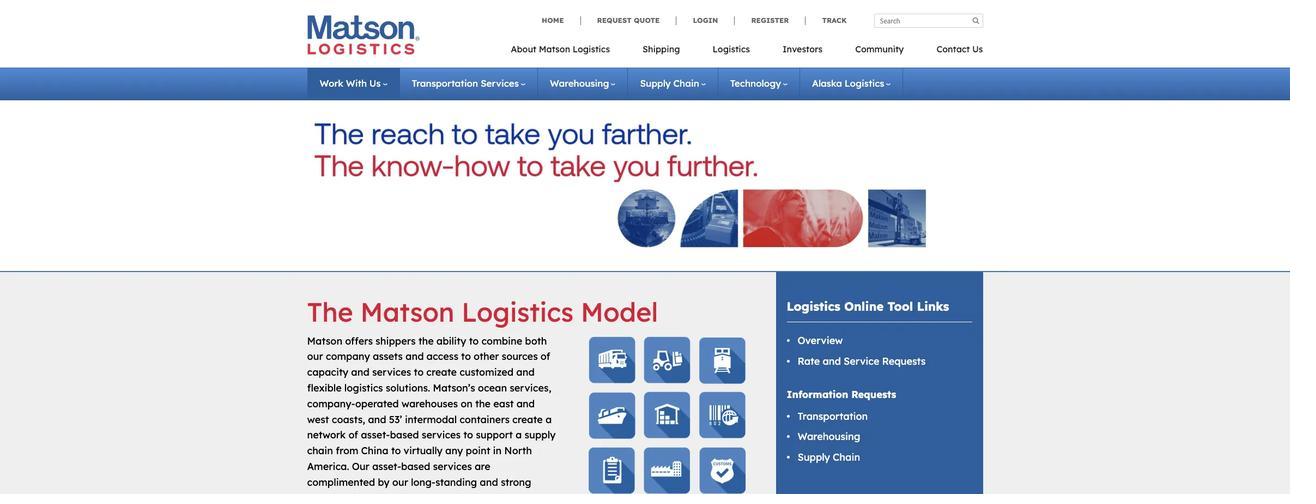 Task type: describe. For each thing, give the bounding box(es) containing it.
0 vertical spatial of
[[541, 350, 550, 363]]

east
[[494, 397, 514, 410]]

logistics down community link
[[845, 77, 885, 89]]

online
[[845, 299, 884, 314]]

services,
[[510, 382, 552, 394]]

chain
[[307, 444, 333, 457]]

america.
[[307, 460, 349, 473]]

0 horizontal spatial warehousing link
[[550, 77, 616, 89]]

and down the shippers
[[406, 350, 424, 363]]

both
[[525, 335, 547, 347]]

long-
[[411, 476, 436, 488]]

transportation link
[[798, 410, 868, 422]]

complimented
[[307, 476, 375, 488]]

1 vertical spatial a
[[516, 429, 522, 441]]

0 horizontal spatial us
[[370, 77, 381, 89]]

2 vertical spatial services
[[433, 460, 472, 473]]

information requests
[[787, 388, 897, 401]]

standing
[[436, 476, 477, 488]]

1 vertical spatial services
[[422, 429, 461, 441]]

ocean
[[478, 382, 507, 394]]

login
[[693, 16, 718, 25]]

0 vertical spatial requests
[[882, 355, 926, 368]]

contact
[[937, 44, 970, 55]]

network
[[307, 429, 346, 441]]

supply chain inside logistics online tool links section
[[798, 451, 860, 464]]

about matson logistics link
[[511, 40, 627, 63]]

0 horizontal spatial the
[[419, 335, 434, 347]]

1 vertical spatial asset-
[[372, 460, 401, 473]]

technology link
[[731, 77, 788, 89]]

ability
[[437, 335, 466, 347]]

matson for about
[[539, 44, 570, 55]]

transportation for transportation services
[[412, 77, 478, 89]]

matson's
[[433, 382, 475, 394]]

0 vertical spatial our
[[307, 350, 323, 363]]

matson for the
[[361, 296, 455, 328]]

intermodal
[[405, 413, 457, 426]]

and down operated
[[368, 413, 386, 426]]

logistics
[[344, 382, 383, 394]]

shippers
[[376, 335, 416, 347]]

work
[[320, 77, 344, 89]]

alaska services image
[[315, 112, 976, 257]]

coasts,
[[332, 413, 365, 426]]

login link
[[676, 16, 735, 25]]

0 horizontal spatial warehousing
[[550, 77, 609, 89]]

to up solutions.
[[414, 366, 424, 379]]

and up logistics
[[351, 366, 370, 379]]

capacity
[[307, 366, 349, 379]]

solutions.
[[386, 382, 430, 394]]

service
[[844, 355, 880, 368]]

about
[[511, 44, 537, 55]]

to up other
[[469, 335, 479, 347]]

track link
[[806, 16, 847, 25]]

flexible
[[307, 382, 342, 394]]

tool
[[888, 299, 914, 314]]

the matson logistics model
[[307, 296, 658, 328]]

virtually
[[404, 444, 443, 457]]

1 horizontal spatial a
[[546, 413, 552, 426]]

0 vertical spatial supply chain link
[[640, 77, 706, 89]]

logistics online tool links
[[787, 299, 950, 314]]

with
[[346, 77, 367, 89]]

1 vertical spatial the
[[475, 397, 491, 410]]

overview link
[[798, 334, 843, 347]]

trucking
[[432, 492, 472, 494]]

supply chain link inside logistics online tool links section
[[798, 451, 860, 464]]

on
[[461, 397, 473, 410]]

sources
[[502, 350, 538, 363]]

53'
[[389, 413, 402, 426]]

and up the "services,"
[[517, 366, 535, 379]]

supply
[[525, 429, 556, 441]]

0 vertical spatial asset-
[[361, 429, 390, 441]]

chain inside logistics online tool links section
[[833, 451, 860, 464]]

matson inside matson offers shippers the ability to combine both our company assets and access to other sources of capacity and services to create customized and flexible logistics solutions. matson's ocean services, company-operated warehouses on the east and west coasts, and 53' intermodal containers create a network of asset-based services to support a supply chain from china to virtually any point in north america. our asset-based services are complimented by our long-standing and strong relationships with rail and trucking pr
[[307, 335, 342, 347]]

to up point
[[464, 429, 473, 441]]

0 horizontal spatial create
[[427, 366, 457, 379]]

shipping link
[[627, 40, 697, 63]]

transportation services
[[412, 77, 519, 89]]

investors
[[783, 44, 823, 55]]

contact us link
[[921, 40, 983, 63]]

and down the "services,"
[[517, 397, 535, 410]]

china
[[361, 444, 389, 457]]

and down are
[[480, 476, 498, 488]]

community
[[856, 44, 904, 55]]

model
[[581, 296, 658, 328]]



Task type: locate. For each thing, give the bounding box(es) containing it.
0 horizontal spatial supply
[[640, 77, 671, 89]]

0 vertical spatial warehousing
[[550, 77, 609, 89]]

create up supply
[[513, 413, 543, 426]]

based down virtually
[[401, 460, 430, 473]]

our
[[352, 460, 370, 473]]

logistics inside logistics link
[[713, 44, 750, 55]]

0 vertical spatial supply
[[640, 77, 671, 89]]

from
[[336, 444, 359, 457]]

company
[[326, 350, 370, 363]]

search image
[[973, 17, 980, 24]]

north
[[505, 444, 532, 457]]

1 horizontal spatial the
[[475, 397, 491, 410]]

asset-
[[361, 429, 390, 441], [372, 460, 401, 473]]

track
[[823, 16, 847, 25]]

access
[[427, 350, 459, 363]]

0 vertical spatial transportation
[[412, 77, 478, 89]]

1 vertical spatial warehousing link
[[798, 430, 861, 443]]

matson logistics image
[[307, 15, 420, 55]]

top menu navigation
[[511, 40, 983, 63]]

request
[[597, 16, 632, 25]]

supply chain link down shipping link
[[640, 77, 706, 89]]

requests down rate and service requests
[[852, 388, 897, 401]]

rate
[[798, 355, 820, 368]]

supply chain down shipping link
[[640, 77, 699, 89]]

and down long-
[[411, 492, 430, 494]]

rail
[[394, 492, 409, 494]]

logistics up overview "link"
[[787, 299, 841, 314]]

1 vertical spatial of
[[349, 429, 358, 441]]

logistics up combine at the bottom
[[462, 296, 574, 328]]

1 vertical spatial requests
[[852, 388, 897, 401]]

1 horizontal spatial create
[[513, 413, 543, 426]]

supply chain down transportation link
[[798, 451, 860, 464]]

contact us
[[937, 44, 983, 55]]

0 vertical spatial warehousing link
[[550, 77, 616, 89]]

1 vertical spatial based
[[401, 460, 430, 473]]

a
[[546, 413, 552, 426], [516, 429, 522, 441]]

operated
[[355, 397, 399, 410]]

register link
[[735, 16, 806, 25]]

support
[[476, 429, 513, 441]]

shipping
[[643, 44, 680, 55]]

logistics down the request
[[573, 44, 610, 55]]

1 horizontal spatial supply chain
[[798, 451, 860, 464]]

0 vertical spatial chain
[[674, 77, 699, 89]]

warehousing link down about matson logistics link
[[550, 77, 616, 89]]

1 horizontal spatial chain
[[833, 451, 860, 464]]

technology
[[731, 77, 781, 89]]

links
[[917, 299, 950, 314]]

alaska logistics
[[812, 77, 885, 89]]

matson offers shippers the ability to combine both our company assets and access to other sources of capacity and services to create customized and flexible logistics solutions. matson's ocean services, company-operated warehouses on the east and west coasts, and 53' intermodal containers create a network of asset-based services to support a supply chain from china to virtually any point in north america. our asset-based services are complimented by our long-standing and strong relationships with rail and trucking pr
[[307, 335, 738, 494]]

None search field
[[874, 14, 983, 28]]

home
[[542, 16, 564, 25]]

matson inside the 'top menu' "navigation"
[[539, 44, 570, 55]]

supply
[[640, 77, 671, 89], [798, 451, 830, 464]]

1 horizontal spatial supply
[[798, 451, 830, 464]]

1 horizontal spatial our
[[392, 476, 408, 488]]

1 vertical spatial matson
[[361, 296, 455, 328]]

warehousing link
[[550, 77, 616, 89], [798, 430, 861, 443]]

supply down shipping link
[[640, 77, 671, 89]]

supply down transportation link
[[798, 451, 830, 464]]

alaska logistics link
[[812, 77, 891, 89]]

1 vertical spatial chain
[[833, 451, 860, 464]]

offers
[[345, 335, 373, 347]]

chain
[[674, 77, 699, 89], [833, 451, 860, 464]]

information
[[787, 388, 849, 401]]

1 vertical spatial supply chain link
[[798, 451, 860, 464]]

1 horizontal spatial us
[[973, 44, 983, 55]]

0 vertical spatial based
[[390, 429, 419, 441]]

0 vertical spatial services
[[372, 366, 411, 379]]

logistics link
[[697, 40, 767, 63]]

warehousing down transportation link
[[798, 430, 861, 443]]

containers
[[460, 413, 510, 426]]

work with us
[[320, 77, 381, 89]]

Search search field
[[874, 14, 983, 28]]

matson up the shippers
[[361, 296, 455, 328]]

matson down home
[[539, 44, 570, 55]]

of down coasts,
[[349, 429, 358, 441]]

the
[[419, 335, 434, 347], [475, 397, 491, 410]]

overview
[[798, 334, 843, 347]]

combine
[[482, 335, 523, 347]]

0 vertical spatial us
[[973, 44, 983, 55]]

the up containers
[[475, 397, 491, 410]]

1 vertical spatial supply
[[798, 451, 830, 464]]

logistics online tool links section
[[763, 272, 997, 494]]

supply chain link down transportation link
[[798, 451, 860, 464]]

logistics inside about matson logistics link
[[573, 44, 610, 55]]

and
[[406, 350, 424, 363], [823, 355, 841, 368], [351, 366, 370, 379], [517, 366, 535, 379], [517, 397, 535, 410], [368, 413, 386, 426], [480, 476, 498, 488], [411, 492, 430, 494]]

assets
[[373, 350, 403, 363]]

0 vertical spatial supply chain
[[640, 77, 699, 89]]

logistics inside logistics online tool links section
[[787, 299, 841, 314]]

about matson logistics
[[511, 44, 610, 55]]

1 horizontal spatial warehousing
[[798, 430, 861, 443]]

of down both at the bottom
[[541, 350, 550, 363]]

2 vertical spatial matson
[[307, 335, 342, 347]]

1 horizontal spatial of
[[541, 350, 550, 363]]

transportation inside logistics online tool links section
[[798, 410, 868, 422]]

1 vertical spatial us
[[370, 77, 381, 89]]

0 horizontal spatial a
[[516, 429, 522, 441]]

warehousing inside logistics online tool links section
[[798, 430, 861, 443]]

are
[[475, 460, 491, 473]]

of
[[541, 350, 550, 363], [349, 429, 358, 441]]

transportation for transportation
[[798, 410, 868, 422]]

1 vertical spatial supply chain
[[798, 451, 860, 464]]

register
[[752, 16, 789, 25]]

us right 'contact'
[[973, 44, 983, 55]]

matson up the company at left
[[307, 335, 342, 347]]

warehousing down about matson logistics link
[[550, 77, 609, 89]]

by
[[378, 476, 390, 488]]

a up supply
[[546, 413, 552, 426]]

1 vertical spatial create
[[513, 413, 543, 426]]

home link
[[542, 16, 580, 25]]

strong
[[501, 476, 531, 488]]

0 horizontal spatial our
[[307, 350, 323, 363]]

based down 53'
[[390, 429, 419, 441]]

0 vertical spatial a
[[546, 413, 552, 426]]

point
[[466, 444, 491, 457]]

create down access
[[427, 366, 457, 379]]

quote
[[634, 16, 660, 25]]

1 vertical spatial warehousing
[[798, 430, 861, 443]]

to right china
[[391, 444, 401, 457]]

chain down transportation link
[[833, 451, 860, 464]]

0 horizontal spatial matson
[[307, 335, 342, 347]]

1 horizontal spatial transportation
[[798, 410, 868, 422]]

0 vertical spatial matson
[[539, 44, 570, 55]]

us right with
[[370, 77, 381, 89]]

services down intermodal
[[422, 429, 461, 441]]

warehousing link down transportation link
[[798, 430, 861, 443]]

logistics down login
[[713, 44, 750, 55]]

0 horizontal spatial of
[[349, 429, 358, 441]]

supply chain
[[640, 77, 699, 89], [798, 451, 860, 464]]

our up 'rail'
[[392, 476, 408, 488]]

based
[[390, 429, 419, 441], [401, 460, 430, 473]]

0 vertical spatial create
[[427, 366, 457, 379]]

requests
[[882, 355, 926, 368], [852, 388, 897, 401]]

rate and service requests
[[798, 355, 926, 368]]

0 horizontal spatial transportation
[[412, 77, 478, 89]]

supply inside logistics online tool links section
[[798, 451, 830, 464]]

services
[[481, 77, 519, 89]]

rate and service requests link
[[798, 355, 926, 368]]

the
[[307, 296, 353, 328]]

1 horizontal spatial supply chain link
[[798, 451, 860, 464]]

any
[[445, 444, 463, 457]]

0 horizontal spatial chain
[[674, 77, 699, 89]]

with
[[371, 492, 391, 494]]

us inside the 'top menu' "navigation"
[[973, 44, 983, 55]]

the up access
[[419, 335, 434, 347]]

in
[[493, 444, 502, 457]]

and right rate
[[823, 355, 841, 368]]

our up capacity
[[307, 350, 323, 363]]

customized
[[460, 366, 514, 379]]

alaska
[[812, 77, 842, 89]]

services down "assets"
[[372, 366, 411, 379]]

other
[[474, 350, 499, 363]]

asset- up china
[[361, 429, 390, 441]]

west
[[307, 413, 329, 426]]

services down any
[[433, 460, 472, 473]]

investors link
[[767, 40, 839, 63]]

0 horizontal spatial supply chain
[[640, 77, 699, 89]]

1 vertical spatial transportation
[[798, 410, 868, 422]]

0 vertical spatial the
[[419, 335, 434, 347]]

requests right service
[[882, 355, 926, 368]]

chain down shipping link
[[674, 77, 699, 89]]

2 horizontal spatial matson
[[539, 44, 570, 55]]

company-
[[307, 397, 355, 410]]

asset- up by
[[372, 460, 401, 473]]

warehouses
[[402, 397, 458, 410]]

warehousing
[[550, 77, 609, 89], [798, 430, 861, 443]]

to left other
[[461, 350, 471, 363]]

and inside logistics online tool links section
[[823, 355, 841, 368]]

community link
[[839, 40, 921, 63]]

0 horizontal spatial supply chain link
[[640, 77, 706, 89]]

request quote
[[597, 16, 660, 25]]

a up north
[[516, 429, 522, 441]]

work with us link
[[320, 77, 387, 89]]

matson
[[539, 44, 570, 55], [361, 296, 455, 328], [307, 335, 342, 347]]

relationships
[[307, 492, 368, 494]]

request quote link
[[580, 16, 676, 25]]

1 vertical spatial our
[[392, 476, 408, 488]]

1 horizontal spatial matson
[[361, 296, 455, 328]]

1 horizontal spatial warehousing link
[[798, 430, 861, 443]]

transportation services link
[[412, 77, 526, 89]]



Task type: vqa. For each thing, say whether or not it's contained in the screenshot.
equipment link
no



